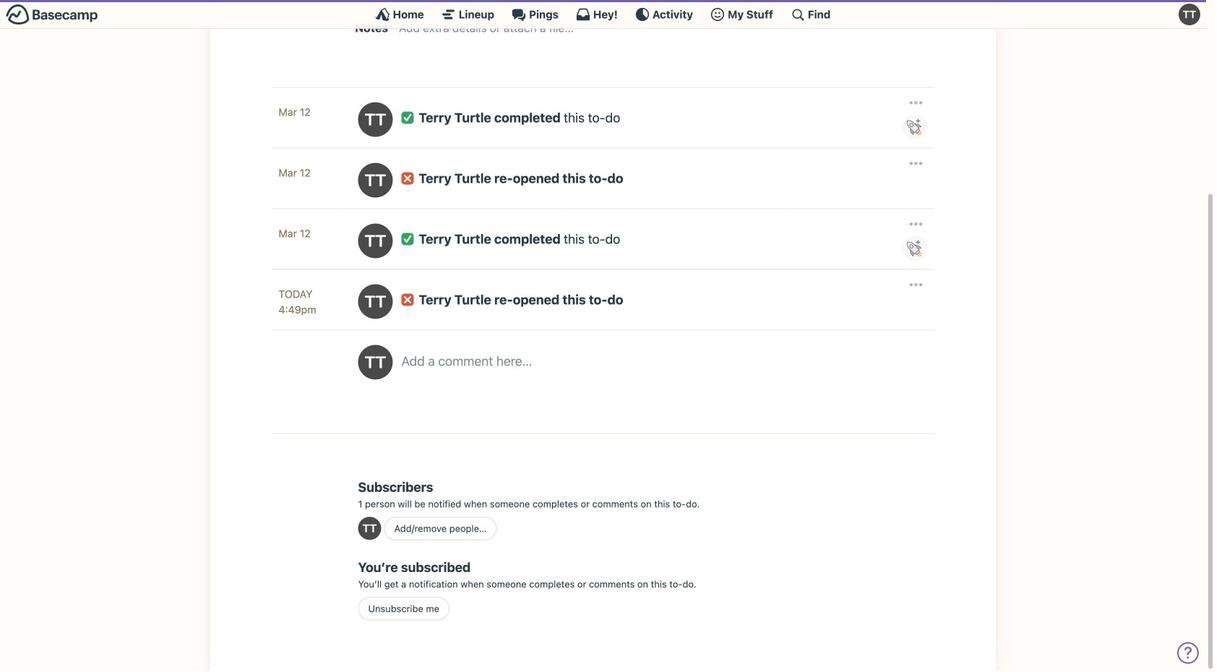 Task type: locate. For each thing, give the bounding box(es) containing it.
terry turtle image
[[1179, 4, 1201, 25], [358, 102, 393, 137], [358, 163, 393, 198]]

terry turtle image
[[358, 224, 393, 258], [358, 284, 393, 319], [358, 345, 393, 380], [358, 517, 381, 540]]

2 vertical spatial mar 12 element
[[279, 226, 344, 241]]

1 vertical spatial terry turtle image
[[358, 102, 393, 137]]

2 mar 12 element from the top
[[279, 165, 344, 181]]

switch accounts image
[[6, 4, 98, 26]]

terry turtle image for third mar 12 element from the bottom of the page
[[358, 102, 393, 137]]

keyboard shortcut: ⌘ + / image
[[791, 7, 805, 22]]

1 vertical spatial mar 12 element
[[279, 165, 344, 181]]

0 vertical spatial terry turtle image
[[1179, 4, 1201, 25]]

3 mar 12 element from the top
[[279, 226, 344, 241]]

3 terry turtle image from the top
[[358, 345, 393, 380]]

mar 12 element
[[279, 104, 344, 120], [279, 165, 344, 181], [279, 226, 344, 241]]

today element
[[279, 286, 313, 302]]

2 vertical spatial terry turtle image
[[358, 163, 393, 198]]

0 vertical spatial mar 12 element
[[279, 104, 344, 120]]

main element
[[0, 0, 1206, 29]]



Task type: describe. For each thing, give the bounding box(es) containing it.
4:49pm element
[[279, 302, 344, 318]]

4 terry turtle image from the top
[[358, 517, 381, 540]]

2 terry turtle image from the top
[[358, 284, 393, 319]]

1 mar 12 element from the top
[[279, 104, 344, 120]]

terry turtle image for 2nd mar 12 element from the top
[[358, 163, 393, 198]]

1 terry turtle image from the top
[[358, 224, 393, 258]]



Task type: vqa. For each thing, say whether or not it's contained in the screenshot.
bottommost Mar 12 element
yes



